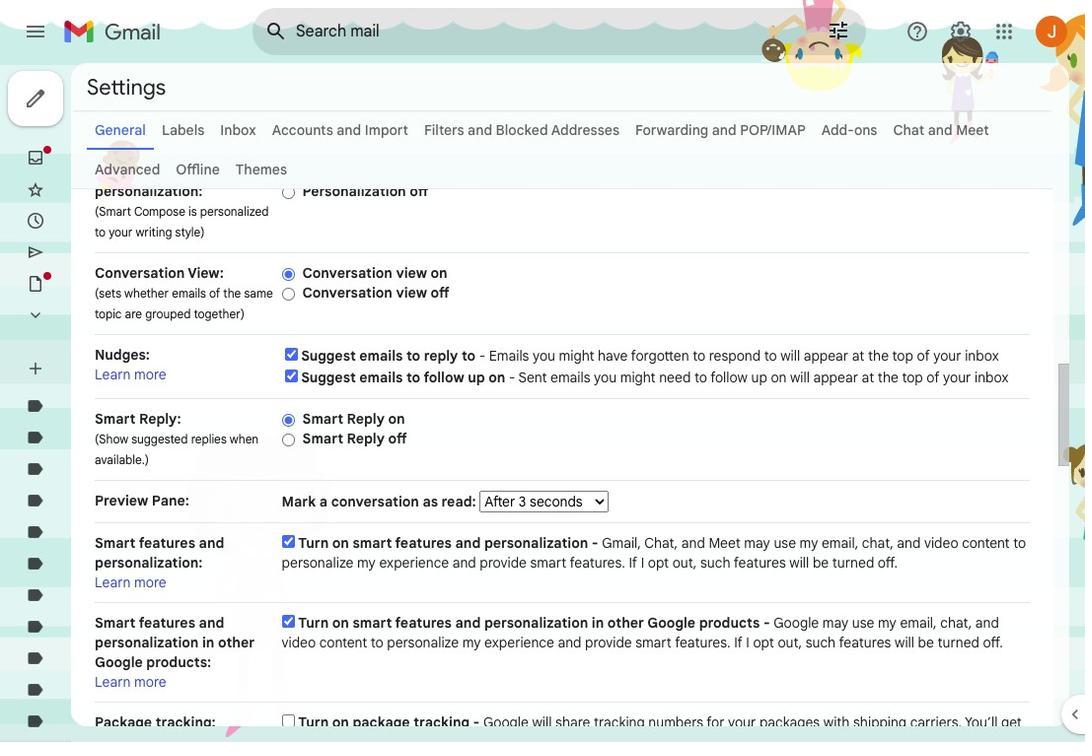 Task type: locate. For each thing, give the bounding box(es) containing it.
view down the "conversation view on"
[[396, 284, 427, 302]]

1 horizontal spatial be
[[918, 634, 934, 652]]

up down respond
[[751, 369, 767, 387]]

experience down turn on smart features and personalization in other google products -
[[485, 634, 554, 652]]

reply for on
[[347, 410, 385, 428]]

smart right smart reply off radio
[[302, 430, 343, 448]]

smart for smart compose personalization: (smart compose is personalized to your writing style)
[[95, 163, 136, 181]]

0 horizontal spatial out,
[[673, 554, 697, 572]]

0 vertical spatial of
[[209, 286, 220, 301]]

0 vertical spatial might
[[559, 347, 594, 365]]

inbox link
[[220, 121, 256, 139]]

and
[[337, 121, 361, 139], [468, 121, 492, 139], [712, 121, 737, 139], [928, 121, 953, 139], [199, 535, 224, 553], [455, 535, 481, 553], [682, 535, 705, 553], [897, 535, 921, 553], [453, 554, 476, 572], [199, 615, 224, 632], [455, 615, 481, 632], [976, 615, 999, 632], [558, 634, 582, 652]]

use
[[774, 535, 796, 553], [852, 615, 875, 632]]

preview
[[95, 492, 148, 510]]

video inside google may use my email, chat, and video content to personalize my experience and provide smart features. if i opt out, such features will be turned off.
[[282, 634, 316, 652]]

smart features and personalization: learn more
[[95, 535, 224, 592]]

1 horizontal spatial content
[[962, 535, 1010, 553]]

smart inside google may use my email, chat, and video content to personalize my experience and provide smart features. if i opt out, such features will be turned off.
[[636, 634, 672, 652]]

labels
[[162, 121, 204, 139]]

personalize down a
[[282, 554, 354, 572]]

will inside google will share tracking numbers for your packages with shipping carriers. you'll get status updates here in gmail.
[[532, 714, 552, 732]]

0 vertical spatial learn more link
[[95, 366, 166, 384]]

2 vertical spatial learn more link
[[95, 674, 166, 692]]

advanced
[[95, 161, 160, 179]]

up left 'sent'
[[468, 369, 485, 387]]

1 vertical spatial provide
[[585, 634, 632, 652]]

topic
[[95, 307, 122, 322]]

google left products
[[648, 615, 696, 632]]

1 learn more link from the top
[[95, 366, 166, 384]]

1 learn from the top
[[95, 366, 131, 384]]

if down gmail,
[[629, 554, 637, 572]]

chat, inside gmail, chat, and meet may use my email, chat, and video content to personalize my experience and provide smart features. if i opt out, such features will be turned off.
[[862, 535, 894, 553]]

follow down "reply"
[[424, 369, 464, 387]]

appear
[[804, 347, 849, 365], [813, 369, 858, 387]]

experience
[[379, 554, 449, 572], [485, 634, 554, 652]]

2 personalization: from the top
[[95, 554, 203, 572]]

personalization
[[484, 535, 588, 553], [484, 615, 588, 632], [95, 634, 199, 652]]

2 vertical spatial in
[[410, 734, 421, 743]]

meet inside gmail, chat, and meet may use my email, chat, and video content to personalize my experience and provide smart features. if i opt out, such features will be turned off.
[[709, 535, 741, 553]]

might down suggest emails to reply to - emails you might have forgotten to respond to will appear at the top of your inbox
[[620, 369, 656, 387]]

emails left "reply"
[[359, 347, 403, 365]]

filters and blocked addresses link
[[424, 121, 620, 139]]

content inside google may use my email, chat, and video content to personalize my experience and provide smart features. if i opt out, such features will be turned off.
[[319, 634, 367, 652]]

1 vertical spatial might
[[620, 369, 656, 387]]

1 vertical spatial more
[[134, 574, 166, 592]]

the inside conversation view: (sets whether emails of the same topic are grouped together)
[[223, 286, 241, 301]]

smart right smart reply on radio
[[302, 410, 343, 428]]

out, up the packages
[[778, 634, 802, 652]]

filters and blocked addresses
[[424, 121, 620, 139]]

1 turn from the top
[[298, 535, 329, 553]]

learn more link down preview
[[95, 574, 166, 592]]

smart inside "smart reply: (show suggested replies when available.)"
[[95, 410, 136, 428]]

0 vertical spatial email,
[[822, 535, 859, 553]]

meet right the chat
[[956, 121, 989, 139]]

follow down respond
[[711, 369, 748, 387]]

0 horizontal spatial tracking
[[414, 714, 470, 732]]

turn on smart features and personalization in other google products -
[[298, 615, 774, 632]]

tracking inside google will share tracking numbers for your packages with shipping carriers. you'll get status updates here in gmail.
[[594, 714, 645, 732]]

if
[[629, 554, 637, 572], [734, 634, 743, 652]]

1 horizontal spatial chat,
[[941, 615, 972, 632]]

i down products
[[746, 634, 750, 652]]

1 horizontal spatial features.
[[675, 634, 731, 652]]

learn down preview
[[95, 574, 131, 592]]

2 follow from the left
[[711, 369, 748, 387]]

inbox
[[965, 347, 999, 365], [975, 369, 1009, 387]]

3 learn more link from the top
[[95, 674, 166, 692]]

if down products
[[734, 634, 743, 652]]

0 vertical spatial video
[[924, 535, 959, 553]]

replies
[[191, 432, 227, 447]]

(sets
[[95, 286, 121, 301]]

emails
[[172, 286, 206, 301], [359, 347, 403, 365], [359, 369, 403, 387], [551, 369, 591, 387]]

3 learn from the top
[[95, 674, 131, 692]]

together)
[[194, 307, 245, 322]]

emails down the view:
[[172, 286, 206, 301]]

2 vertical spatial more
[[134, 674, 166, 692]]

grouped
[[145, 307, 191, 322]]

add-ons
[[822, 121, 877, 139]]

will
[[781, 347, 800, 365], [790, 369, 810, 387], [790, 554, 809, 572], [895, 634, 915, 652], [532, 714, 552, 732]]

if inside gmail, chat, and meet may use my email, chat, and video content to personalize my experience and provide smart features. if i opt out, such features will be turned off.
[[629, 554, 637, 572]]

personalize up turn on package tracking -
[[387, 634, 459, 652]]

suggest for suggest emails to follow up on - sent emails you might need to follow up on will appear at the top of your inbox
[[301, 369, 356, 387]]

when
[[230, 432, 259, 447]]

turned
[[832, 554, 874, 572], [938, 634, 980, 652]]

conversation inside conversation view: (sets whether emails of the same topic are grouped together)
[[95, 264, 185, 282]]

email, inside gmail, chat, and meet may use my email, chat, and video content to personalize my experience and provide smart features. if i opt out, such features will be turned off.
[[822, 535, 859, 553]]

2 reply from the top
[[347, 430, 385, 448]]

to inside smart compose personalization: (smart compose is personalized to your writing style)
[[95, 225, 106, 240]]

shipping
[[853, 714, 907, 732]]

0 horizontal spatial meet
[[709, 535, 741, 553]]

0 horizontal spatial in
[[202, 634, 215, 652]]

and inside smart features and personalization in other google products: learn more
[[199, 615, 224, 632]]

such up products
[[701, 554, 731, 572]]

1 horizontal spatial opt
[[753, 634, 774, 652]]

0 vertical spatial content
[[962, 535, 1010, 553]]

meet right chat,
[[709, 535, 741, 553]]

1 horizontal spatial i
[[746, 634, 750, 652]]

1 horizontal spatial use
[[852, 615, 875, 632]]

at
[[852, 347, 865, 365], [862, 369, 874, 387]]

off right personalization at the top of page
[[410, 183, 428, 200]]

1 horizontal spatial might
[[620, 369, 656, 387]]

0 vertical spatial provide
[[480, 554, 527, 572]]

features up shipping
[[839, 634, 891, 652]]

navigation
[[0, 63, 237, 743]]

1 vertical spatial chat,
[[941, 615, 972, 632]]

turn on package tracking -
[[298, 714, 483, 732]]

2 learn from the top
[[95, 574, 131, 592]]

1 horizontal spatial turned
[[938, 634, 980, 652]]

conversation up whether
[[95, 264, 185, 282]]

to
[[95, 225, 106, 240], [406, 347, 420, 365], [462, 347, 476, 365], [693, 347, 706, 365], [764, 347, 777, 365], [406, 369, 420, 387], [694, 369, 707, 387], [1013, 535, 1026, 553], [371, 634, 384, 652]]

your
[[109, 225, 133, 240], [934, 347, 962, 365], [943, 369, 971, 387], [728, 714, 756, 732]]

2 up from the left
[[751, 369, 767, 387]]

i inside google may use my email, chat, and video content to personalize my experience and provide smart features. if i opt out, such features will be turned off.
[[746, 634, 750, 652]]

- left 'sent'
[[509, 369, 515, 387]]

None checkbox
[[285, 348, 298, 361], [282, 715, 295, 728], [285, 348, 298, 361], [282, 715, 295, 728]]

learn more link down "nudges:"
[[95, 366, 166, 384]]

0 vertical spatial features.
[[570, 554, 625, 572]]

accounts
[[272, 121, 333, 139]]

1 vertical spatial i
[[746, 634, 750, 652]]

0 vertical spatial may
[[744, 535, 770, 553]]

video inside gmail, chat, and meet may use my email, chat, and video content to personalize my experience and provide smart features. if i opt out, such features will be turned off.
[[924, 535, 959, 553]]

off
[[410, 183, 428, 200], [431, 284, 449, 302], [388, 430, 407, 448]]

smart down smart features and personalization: learn more
[[95, 615, 136, 632]]

more down "nudges:"
[[134, 366, 166, 384]]

content
[[962, 535, 1010, 553], [319, 634, 367, 652]]

1 personalization: from the top
[[95, 183, 203, 200]]

0 horizontal spatial turned
[[832, 554, 874, 572]]

0 vertical spatial view
[[396, 264, 427, 282]]

are
[[125, 307, 142, 322]]

0 horizontal spatial such
[[701, 554, 731, 572]]

0 vertical spatial i
[[641, 554, 644, 572]]

1 vertical spatial turned
[[938, 634, 980, 652]]

may inside gmail, chat, and meet may use my email, chat, and video content to personalize my experience and provide smart features. if i opt out, such features will be turned off.
[[744, 535, 770, 553]]

0 horizontal spatial video
[[282, 634, 316, 652]]

1 suggest from the top
[[301, 347, 356, 365]]

use inside gmail, chat, and meet may use my email, chat, and video content to personalize my experience and provide smart features. if i opt out, such features will be turned off.
[[774, 535, 796, 553]]

1 more from the top
[[134, 366, 166, 384]]

1 horizontal spatial off
[[410, 183, 428, 200]]

1 vertical spatial suggest
[[301, 369, 356, 387]]

personalization: down advanced link
[[95, 183, 203, 200]]

0 vertical spatial you
[[533, 347, 555, 365]]

learn more link for nudges:
[[95, 366, 166, 384]]

you down have
[[594, 369, 617, 387]]

conversation for conversation view off
[[302, 284, 393, 302]]

0 horizontal spatial be
[[813, 554, 829, 572]]

out, down chat,
[[673, 554, 697, 572]]

products:
[[146, 654, 211, 672]]

0 horizontal spatial features.
[[570, 554, 625, 572]]

opt
[[648, 554, 669, 572], [753, 634, 774, 652]]

0 vertical spatial compose
[[139, 163, 202, 181]]

on
[[431, 264, 448, 282], [489, 369, 506, 387], [771, 369, 787, 387], [388, 410, 405, 428], [332, 535, 349, 553], [332, 615, 349, 632], [332, 714, 349, 732]]

suggest emails to follow up on - sent emails you might need to follow up on will appear at the top of your inbox
[[301, 369, 1009, 387]]

conversation up conversation view off
[[302, 264, 393, 282]]

1 vertical spatial of
[[917, 347, 930, 365]]

experience down turn on smart features and personalization -
[[379, 554, 449, 572]]

use inside google may use my email, chat, and video content to personalize my experience and provide smart features. if i opt out, such features will be turned off.
[[852, 615, 875, 632]]

compose
[[139, 163, 202, 181], [134, 204, 185, 219]]

1 vertical spatial off.
[[983, 634, 1003, 652]]

Personalization off radio
[[282, 185, 295, 200]]

tracking up gmail.
[[414, 714, 470, 732]]

personalize
[[282, 554, 354, 572], [387, 634, 459, 652]]

my
[[800, 535, 818, 553], [357, 554, 376, 572], [878, 615, 897, 632], [463, 634, 481, 652]]

learn more link
[[95, 366, 166, 384], [95, 574, 166, 592], [95, 674, 166, 692]]

personalized
[[200, 204, 269, 219]]

- left emails on the left top
[[479, 347, 486, 365]]

0 vertical spatial personalization:
[[95, 183, 203, 200]]

1 vertical spatial off
[[431, 284, 449, 302]]

provide
[[480, 554, 527, 572], [585, 634, 632, 652]]

you
[[533, 347, 555, 365], [594, 369, 617, 387]]

opt down chat,
[[648, 554, 669, 572]]

1 view from the top
[[396, 264, 427, 282]]

more up smart features and personalization in other google products: learn more
[[134, 574, 166, 592]]

1 vertical spatial in
[[202, 634, 215, 652]]

conversation down the "conversation view on"
[[302, 284, 393, 302]]

of
[[209, 286, 220, 301], [917, 347, 930, 365], [927, 369, 940, 387]]

0 vertical spatial more
[[134, 366, 166, 384]]

smart up (smart
[[95, 163, 136, 181]]

in up products:
[[202, 634, 215, 652]]

off up "reply"
[[431, 284, 449, 302]]

1 vertical spatial turn
[[298, 615, 329, 632]]

features inside gmail, chat, and meet may use my email, chat, and video content to personalize my experience and provide smart features. if i opt out, such features will be turned off.
[[734, 554, 786, 572]]

1 follow from the left
[[424, 369, 464, 387]]

0 horizontal spatial experience
[[379, 554, 449, 572]]

2 vertical spatial learn
[[95, 674, 131, 692]]

0 vertical spatial learn
[[95, 366, 131, 384]]

3 turn from the top
[[298, 714, 329, 732]]

3 more from the top
[[134, 674, 166, 692]]

in
[[592, 615, 604, 632], [202, 634, 215, 652], [410, 734, 421, 743]]

0 vertical spatial experience
[[379, 554, 449, 572]]

0 horizontal spatial off
[[388, 430, 407, 448]]

0 vertical spatial personalize
[[282, 554, 354, 572]]

learn down "nudges:"
[[95, 366, 131, 384]]

1 vertical spatial use
[[852, 615, 875, 632]]

google left share
[[483, 714, 529, 732]]

as
[[423, 493, 438, 511]]

features. down gmail,
[[570, 554, 625, 572]]

personalization: down preview pane:
[[95, 554, 203, 572]]

smart inside smart compose personalization: (smart compose is personalized to your writing style)
[[95, 163, 136, 181]]

1 tracking from the left
[[414, 714, 470, 732]]

features up products:
[[139, 615, 195, 632]]

learn more link for smart features and personalization in other google products:
[[95, 674, 166, 692]]

off down smart reply on on the bottom left
[[388, 430, 407, 448]]

0 vertical spatial off.
[[878, 554, 898, 572]]

2 learn more link from the top
[[95, 574, 166, 592]]

you up 'sent'
[[533, 347, 555, 365]]

personalization:
[[95, 183, 203, 200], [95, 554, 203, 572]]

1 horizontal spatial out,
[[778, 634, 802, 652]]

features down the pane:
[[139, 535, 195, 553]]

1 vertical spatial if
[[734, 634, 743, 652]]

get
[[1001, 714, 1022, 732]]

provide down turn on smart features and personalization -
[[480, 554, 527, 572]]

2 more from the top
[[134, 574, 166, 592]]

smart up (show on the left of page
[[95, 410, 136, 428]]

main menu image
[[24, 20, 47, 43]]

features. inside google may use my email, chat, and video content to personalize my experience and provide smart features. if i opt out, such features will be turned off.
[[675, 634, 731, 652]]

0 horizontal spatial chat,
[[862, 535, 894, 553]]

reply
[[424, 347, 458, 365]]

you'll
[[965, 714, 998, 732]]

view for on
[[396, 264, 427, 282]]

smart for smart features and personalization: learn more
[[95, 535, 136, 553]]

1 horizontal spatial in
[[410, 734, 421, 743]]

2 vertical spatial off
[[388, 430, 407, 448]]

0 vertical spatial inbox
[[965, 347, 999, 365]]

reply up smart reply off
[[347, 410, 385, 428]]

more down products:
[[134, 674, 166, 692]]

0 vertical spatial appear
[[804, 347, 849, 365]]

1 horizontal spatial personalize
[[387, 634, 459, 652]]

reply down smart reply on on the bottom left
[[347, 430, 385, 448]]

1 reply from the top
[[347, 410, 385, 428]]

0 horizontal spatial use
[[774, 535, 796, 553]]

0 horizontal spatial off.
[[878, 554, 898, 572]]

up
[[468, 369, 485, 387], [751, 369, 767, 387]]

None search field
[[253, 8, 866, 55]]

1 horizontal spatial may
[[823, 615, 849, 632]]

provide down turn on smart features and personalization in other google products -
[[585, 634, 632, 652]]

1 horizontal spatial tracking
[[594, 714, 645, 732]]

smart
[[95, 163, 136, 181], [95, 410, 136, 428], [302, 410, 343, 428], [302, 430, 343, 448], [95, 535, 136, 553], [95, 615, 136, 632]]

turn for turn on smart features and personalization in other google products -
[[298, 615, 329, 632]]

0 vertical spatial be
[[813, 554, 829, 572]]

1 horizontal spatial follow
[[711, 369, 748, 387]]

such up with on the right bottom of page
[[806, 634, 836, 652]]

offline
[[176, 161, 220, 179]]

opt inside google may use my email, chat, and video content to personalize my experience and provide smart features. if i opt out, such features will be turned off.
[[753, 634, 774, 652]]

1 vertical spatial video
[[282, 634, 316, 652]]

1 vertical spatial be
[[918, 634, 934, 652]]

0 horizontal spatial personalize
[[282, 554, 354, 572]]

0 vertical spatial chat,
[[862, 535, 894, 553]]

1 vertical spatial may
[[823, 615, 849, 632]]

features
[[139, 535, 195, 553], [395, 535, 452, 553], [734, 554, 786, 572], [139, 615, 195, 632], [395, 615, 452, 632], [839, 634, 891, 652]]

turned inside gmail, chat, and meet may use my email, chat, and video content to personalize my experience and provide smart features. if i opt out, such features will be turned off.
[[832, 554, 874, 572]]

might left have
[[559, 347, 594, 365]]

1 horizontal spatial email,
[[900, 615, 937, 632]]

smart inside smart features and personalization in other google products: learn more
[[95, 615, 136, 632]]

off for smart reply on
[[388, 430, 407, 448]]

1 vertical spatial personalize
[[387, 634, 459, 652]]

google right products
[[774, 615, 819, 632]]

smart inside smart features and personalization: learn more
[[95, 535, 136, 553]]

advanced search options image
[[819, 11, 858, 50]]

0 vertical spatial other
[[608, 615, 644, 632]]

out,
[[673, 554, 697, 572], [778, 634, 802, 652]]

labels link
[[162, 121, 204, 139]]

in down gmail,
[[592, 615, 604, 632]]

provide inside gmail, chat, and meet may use my email, chat, and video content to personalize my experience and provide smart features. if i opt out, such features will be turned off.
[[480, 554, 527, 572]]

personalization: inside smart compose personalization: (smart compose is personalized to your writing style)
[[95, 183, 203, 200]]

0 vertical spatial personalization
[[484, 535, 588, 553]]

i down gmail,
[[641, 554, 644, 572]]

smart reply on
[[302, 410, 405, 428]]

chat, inside google may use my email, chat, and video content to personalize my experience and provide smart features. if i opt out, such features will be turned off.
[[941, 615, 972, 632]]

view up conversation view off
[[396, 264, 427, 282]]

and inside smart features and personalization: learn more
[[199, 535, 224, 553]]

blocked
[[496, 121, 548, 139]]

emails
[[489, 347, 529, 365]]

chat
[[893, 121, 925, 139]]

2 turn from the top
[[298, 615, 329, 632]]

chat and meet link
[[893, 121, 989, 139]]

google left products:
[[95, 654, 143, 672]]

top
[[892, 347, 913, 365], [902, 369, 923, 387]]

features. inside gmail, chat, and meet may use my email, chat, and video content to personalize my experience and provide smart features. if i opt out, such features will be turned off.
[[570, 554, 625, 572]]

off for conversation view on
[[431, 284, 449, 302]]

general
[[95, 121, 146, 139]]

tracking right share
[[594, 714, 645, 732]]

smart down preview
[[95, 535, 136, 553]]

0 vertical spatial the
[[223, 286, 241, 301]]

features up products
[[734, 554, 786, 572]]

off. inside google may use my email, chat, and video content to personalize my experience and provide smart features. if i opt out, such features will be turned off.
[[983, 634, 1003, 652]]

2 tracking from the left
[[594, 714, 645, 732]]

1 horizontal spatial off.
[[983, 634, 1003, 652]]

more inside smart features and personalization: learn more
[[134, 574, 166, 592]]

1 vertical spatial email,
[[900, 615, 937, 632]]

1 horizontal spatial video
[[924, 535, 959, 553]]

features. down products
[[675, 634, 731, 652]]

1 vertical spatial experience
[[485, 634, 554, 652]]

learn up package on the bottom of page
[[95, 674, 131, 692]]

smart for smart features and personalization in other google products: learn more
[[95, 615, 136, 632]]

opt down products
[[753, 634, 774, 652]]

2 suggest from the top
[[301, 369, 356, 387]]

conversation for conversation view on
[[302, 264, 393, 282]]

the
[[223, 286, 241, 301], [868, 347, 889, 365], [878, 369, 899, 387]]

smart
[[353, 535, 392, 553], [530, 554, 566, 572], [353, 615, 392, 632], [636, 634, 672, 652]]

None checkbox
[[285, 370, 298, 383], [282, 536, 295, 549], [282, 616, 295, 628], [285, 370, 298, 383], [282, 536, 295, 549], [282, 616, 295, 628]]

0 horizontal spatial if
[[629, 554, 637, 572]]

content inside gmail, chat, and meet may use my email, chat, and video content to personalize my experience and provide smart features. if i opt out, such features will be turned off.
[[962, 535, 1010, 553]]

1 vertical spatial personalization:
[[95, 554, 203, 572]]

2 view from the top
[[396, 284, 427, 302]]

in right here
[[410, 734, 421, 743]]

- right products
[[764, 615, 770, 632]]

pop/imap
[[740, 121, 806, 139]]

turn for turn on package tracking -
[[298, 714, 329, 732]]

for
[[707, 714, 725, 732]]

learn more link up package on the bottom of page
[[95, 674, 166, 692]]



Task type: vqa. For each thing, say whether or not it's contained in the screenshot.
conversation view on radio
yes



Task type: describe. For each thing, give the bounding box(es) containing it.
your inside smart compose personalization: (smart compose is personalized to your writing style)
[[109, 225, 133, 240]]

google inside google may use my email, chat, and video content to personalize my experience and provide smart features. if i opt out, such features will be turned off.
[[774, 615, 819, 632]]

if inside google may use my email, chat, and video content to personalize my experience and provide smart features. if i opt out, such features will be turned off.
[[734, 634, 743, 652]]

personalization for in
[[484, 615, 588, 632]]

gmail, chat, and meet may use my email, chat, and video content to personalize my experience and provide smart features. if i opt out, such features will be turned off.
[[282, 535, 1026, 572]]

themes
[[236, 161, 287, 179]]

Conversation view on radio
[[282, 267, 295, 282]]

1 horizontal spatial other
[[608, 615, 644, 632]]

gmail image
[[63, 12, 171, 51]]

smart features and personalization in other google products: learn more
[[95, 615, 255, 692]]

be inside gmail, chat, and meet may use my email, chat, and video content to personalize my experience and provide smart features. if i opt out, such features will be turned off.
[[813, 554, 829, 572]]

to inside gmail, chat, and meet may use my email, chat, and video content to personalize my experience and provide smart features. if i opt out, such features will be turned off.
[[1013, 535, 1026, 553]]

google inside smart features and personalization in other google products: learn more
[[95, 654, 143, 672]]

out, inside google may use my email, chat, and video content to personalize my experience and provide smart features. if i opt out, such features will be turned off.
[[778, 634, 802, 652]]

learn more link for smart features and personalization:
[[95, 574, 166, 592]]

import
[[365, 121, 408, 139]]

ons
[[854, 121, 877, 139]]

personalization
[[302, 183, 406, 200]]

tracking for package
[[414, 714, 470, 732]]

1 vertical spatial top
[[902, 369, 923, 387]]

emails inside conversation view: (sets whether emails of the same topic are grouped together)
[[172, 286, 206, 301]]

style)
[[175, 225, 205, 240]]

chat and meet
[[893, 121, 989, 139]]

gmail,
[[602, 535, 641, 553]]

such inside gmail, chat, and meet may use my email, chat, and video content to personalize my experience and provide smart features. if i opt out, such features will be turned off.
[[701, 554, 731, 572]]

emails right 'sent'
[[551, 369, 591, 387]]

1 vertical spatial the
[[868, 347, 889, 365]]

view:
[[188, 264, 224, 282]]

Smart Reply off radio
[[282, 433, 295, 448]]

1 vertical spatial compose
[[134, 204, 185, 219]]

Smart Reply on radio
[[282, 413, 295, 428]]

available.)
[[95, 453, 149, 468]]

0 vertical spatial off
[[410, 183, 428, 200]]

suggest for suggest emails to reply to - emails you might have forgotten to respond to will appear at the top of your inbox
[[301, 347, 356, 365]]

settings image
[[949, 20, 973, 43]]

nudges:
[[95, 346, 150, 364]]

settings
[[87, 74, 166, 100]]

more inside smart features and personalization in other google products: learn more
[[134, 674, 166, 692]]

2 vertical spatial of
[[927, 369, 940, 387]]

suggest emails to reply to - emails you might have forgotten to respond to will appear at the top of your inbox
[[301, 347, 999, 365]]

share
[[556, 714, 590, 732]]

forwarding
[[635, 121, 709, 139]]

turn on smart features and personalization -
[[298, 535, 602, 553]]

personalize inside google may use my email, chat, and video content to personalize my experience and provide smart features. if i opt out, such features will be turned off.
[[387, 634, 459, 652]]

with
[[824, 714, 850, 732]]

off. inside gmail, chat, and meet may use my email, chat, and video content to personalize my experience and provide smart features. if i opt out, such features will be turned off.
[[878, 554, 898, 572]]

have
[[598, 347, 628, 365]]

0 vertical spatial meet
[[956, 121, 989, 139]]

such inside google may use my email, chat, and video content to personalize my experience and provide smart features. if i opt out, such features will be turned off.
[[806, 634, 836, 652]]

email, inside google may use my email, chat, and video content to personalize my experience and provide smart features. if i opt out, such features will be turned off.
[[900, 615, 937, 632]]

forwarding and pop/imap
[[635, 121, 806, 139]]

accounts and import link
[[272, 121, 408, 139]]

provide inside google may use my email, chat, and video content to personalize my experience and provide smart features. if i opt out, such features will be turned off.
[[585, 634, 632, 652]]

i inside gmail, chat, and meet may use my email, chat, and video content to personalize my experience and provide smart features. if i opt out, such features will be turned off.
[[641, 554, 644, 572]]

chat,
[[644, 535, 678, 553]]

0 vertical spatial at
[[852, 347, 865, 365]]

general link
[[95, 121, 146, 139]]

2 vertical spatial the
[[878, 369, 899, 387]]

to inside google may use my email, chat, and video content to personalize my experience and provide smart features. if i opt out, such features will be turned off.
[[371, 634, 384, 652]]

1 vertical spatial inbox
[[975, 369, 1009, 387]]

1 up from the left
[[468, 369, 485, 387]]

forwarding and pop/imap link
[[635, 121, 806, 139]]

smart reply: (show suggested replies when available.)
[[95, 410, 259, 468]]

mark
[[282, 493, 316, 511]]

filters
[[424, 121, 464, 139]]

is
[[188, 204, 197, 219]]

experience inside gmail, chat, and meet may use my email, chat, and video content to personalize my experience and provide smart features. if i opt out, such features will be turned off.
[[379, 554, 449, 572]]

conversation view off
[[302, 284, 449, 302]]

smart for smart reply off
[[302, 430, 343, 448]]

google inside google will share tracking numbers for your packages with shipping carriers. you'll get status updates here in gmail.
[[483, 714, 529, 732]]

features down as
[[395, 535, 452, 553]]

may inside google may use my email, chat, and video content to personalize my experience and provide smart features. if i opt out, such features will be turned off.
[[823, 615, 849, 632]]

personalize inside gmail, chat, and meet may use my email, chat, and video content to personalize my experience and provide smart features. if i opt out, such features will be turned off.
[[282, 554, 354, 572]]

add-
[[822, 121, 854, 139]]

features down turn on smart features and personalization -
[[395, 615, 452, 632]]

be inside google may use my email, chat, and video content to personalize my experience and provide smart features. if i opt out, such features will be turned off.
[[918, 634, 934, 652]]

turn for turn on smart features and personalization -
[[298, 535, 329, 553]]

Search mail text field
[[296, 22, 772, 41]]

1 vertical spatial appear
[[813, 369, 858, 387]]

package
[[353, 714, 410, 732]]

conversation view on
[[302, 264, 448, 282]]

google may use my email, chat, and video content to personalize my experience and provide smart features. if i opt out, such features will be turned off.
[[282, 615, 1003, 652]]

offline link
[[176, 161, 220, 179]]

writing
[[136, 225, 172, 240]]

sent
[[519, 369, 547, 387]]

of inside conversation view: (sets whether emails of the same topic are grouped together)
[[209, 286, 220, 301]]

- left gmail,
[[592, 535, 598, 553]]

(smart
[[95, 204, 131, 219]]

Conversation view off radio
[[282, 287, 295, 302]]

turned inside google may use my email, chat, and video content to personalize my experience and provide smart features. if i opt out, such features will be turned off.
[[938, 634, 980, 652]]

add-ons link
[[822, 121, 877, 139]]

search mail image
[[258, 14, 294, 49]]

experience inside google may use my email, chat, and video content to personalize my experience and provide smart features. if i opt out, such features will be turned off.
[[485, 634, 554, 652]]

learn inside nudges: learn more
[[95, 366, 131, 384]]

same
[[244, 286, 273, 301]]

- right package
[[473, 714, 480, 732]]

gmail.
[[424, 734, 464, 743]]

themes link
[[236, 161, 287, 179]]

reply for off
[[347, 430, 385, 448]]

smart inside gmail, chat, and meet may use my email, chat, and video content to personalize my experience and provide smart features. if i opt out, such features will be turned off.
[[530, 554, 566, 572]]

features inside smart features and personalization in other google products: learn more
[[139, 615, 195, 632]]

numbers
[[648, 714, 703, 732]]

packages
[[760, 714, 820, 732]]

conversation view: (sets whether emails of the same topic are grouped together)
[[95, 264, 273, 322]]

0 horizontal spatial might
[[559, 347, 594, 365]]

features inside smart features and personalization: learn more
[[139, 535, 195, 553]]

status
[[282, 734, 320, 743]]

tracking:
[[156, 714, 216, 732]]

conversation for conversation view: (sets whether emails of the same topic are grouped together)
[[95, 264, 185, 282]]

accounts and import
[[272, 121, 408, 139]]

view for off
[[396, 284, 427, 302]]

read:
[[442, 493, 476, 511]]

conversation
[[331, 493, 419, 511]]

products
[[699, 615, 760, 632]]

support image
[[906, 20, 929, 43]]

learn inside smart features and personalization: learn more
[[95, 574, 131, 592]]

inbox
[[220, 121, 256, 139]]

reply:
[[139, 410, 181, 428]]

your inside google will share tracking numbers for your packages with shipping carriers. you'll get status updates here in gmail.
[[728, 714, 756, 732]]

will inside google may use my email, chat, and video content to personalize my experience and provide smart features. if i opt out, such features will be turned off.
[[895, 634, 915, 652]]

respond
[[709, 347, 761, 365]]

in inside google will share tracking numbers for your packages with shipping carriers. you'll get status updates here in gmail.
[[410, 734, 421, 743]]

opt inside gmail, chat, and meet may use my email, chat, and video content to personalize my experience and provide smart features. if i opt out, such features will be turned off.
[[648, 554, 669, 572]]

tracking for share
[[594, 714, 645, 732]]

features inside google may use my email, chat, and video content to personalize my experience and provide smart features. if i opt out, such features will be turned off.
[[839, 634, 891, 652]]

pane:
[[152, 492, 189, 510]]

in inside smart features and personalization in other google products: learn more
[[202, 634, 215, 652]]

personalization: inside smart features and personalization: learn more
[[95, 554, 203, 572]]

personalization for -
[[484, 535, 588, 553]]

suggested
[[131, 432, 188, 447]]

google will share tracking numbers for your packages with shipping carriers. you'll get status updates here in gmail.
[[282, 714, 1022, 743]]

emails up smart reply on on the bottom left
[[359, 369, 403, 387]]

package tracking:
[[95, 714, 216, 732]]

smart for smart reply: (show suggested replies when available.)
[[95, 410, 136, 428]]

learn inside smart features and personalization in other google products: learn more
[[95, 674, 131, 692]]

0 vertical spatial in
[[592, 615, 604, 632]]

(show
[[95, 432, 128, 447]]

smart reply off
[[302, 430, 407, 448]]

personalization inside smart features and personalization in other google products: learn more
[[95, 634, 199, 652]]

need
[[659, 369, 691, 387]]

smart compose personalization: (smart compose is personalized to your writing style)
[[95, 163, 269, 240]]

out, inside gmail, chat, and meet may use my email, chat, and video content to personalize my experience and provide smart features. if i opt out, such features will be turned off.
[[673, 554, 697, 572]]

nudges: learn more
[[95, 346, 166, 384]]

other inside smart features and personalization in other google products: learn more
[[218, 634, 255, 652]]

preview pane:
[[95, 492, 189, 510]]

whether
[[124, 286, 169, 301]]

1 vertical spatial at
[[862, 369, 874, 387]]

will inside gmail, chat, and meet may use my email, chat, and video content to personalize my experience and provide smart features. if i opt out, such features will be turned off.
[[790, 554, 809, 572]]

updates
[[324, 734, 375, 743]]

smart for smart reply on
[[302, 410, 343, 428]]

0 vertical spatial top
[[892, 347, 913, 365]]

mark a conversation as read:
[[282, 493, 480, 511]]

1 vertical spatial you
[[594, 369, 617, 387]]

package
[[95, 714, 152, 732]]

here
[[378, 734, 407, 743]]

carriers.
[[910, 714, 962, 732]]

more inside nudges: learn more
[[134, 366, 166, 384]]

a
[[319, 493, 328, 511]]

advanced link
[[95, 161, 160, 179]]



